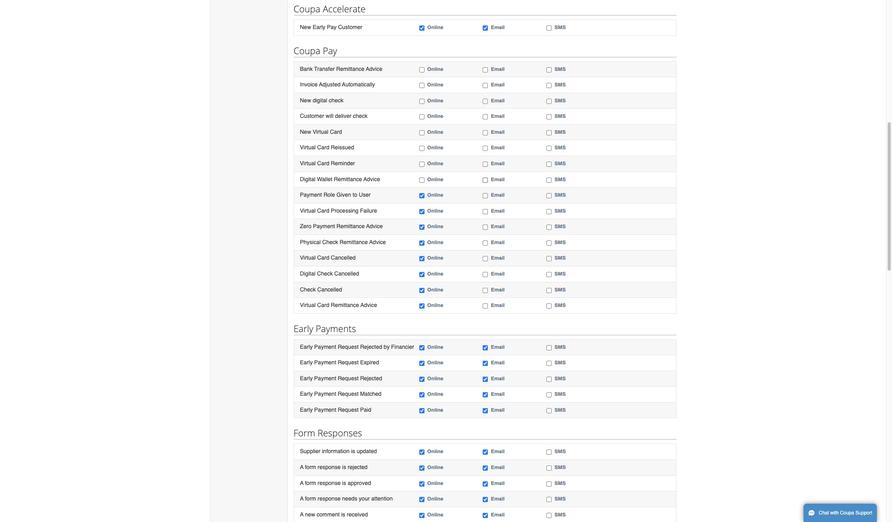 Task type: locate. For each thing, give the bounding box(es) containing it.
comment
[[317, 512, 340, 518]]

chat with coupa support
[[819, 511, 873, 516]]

23 email from the top
[[491, 449, 505, 455]]

3 email from the top
[[491, 82, 505, 88]]

a form response is rejected
[[300, 465, 368, 471]]

check down invoice adjusted automatically
[[329, 97, 344, 104]]

pay
[[327, 24, 337, 30], [323, 44, 337, 57]]

request up early payment request expired
[[338, 344, 359, 350]]

invoice adjusted automatically
[[300, 81, 375, 88]]

paid
[[360, 407, 371, 413]]

1 form from the top
[[305, 465, 316, 471]]

supplier
[[300, 449, 321, 455]]

27 email from the top
[[491, 512, 505, 518]]

online for a new comment is received
[[427, 512, 444, 518]]

card up wallet
[[317, 160, 329, 167]]

None checkbox
[[547, 26, 552, 31], [483, 83, 488, 88], [547, 83, 552, 88], [419, 99, 425, 104], [419, 115, 425, 120], [547, 146, 552, 151], [483, 162, 488, 167], [547, 162, 552, 167], [419, 178, 425, 183], [483, 178, 488, 183], [547, 178, 552, 183], [419, 193, 425, 199], [419, 209, 425, 214], [547, 209, 552, 214], [483, 225, 488, 230], [483, 241, 488, 246], [483, 257, 488, 262], [547, 257, 552, 262], [483, 272, 488, 278], [419, 288, 425, 293], [419, 304, 425, 309], [483, 304, 488, 309], [547, 304, 552, 309], [419, 346, 425, 351], [419, 361, 425, 367], [483, 361, 488, 367], [419, 377, 425, 382], [483, 377, 488, 382], [419, 393, 425, 398], [483, 393, 488, 398], [547, 393, 552, 398], [547, 409, 552, 414], [419, 450, 425, 456], [483, 450, 488, 456], [547, 450, 552, 456], [419, 466, 425, 471], [483, 466, 488, 471], [547, 466, 552, 471], [419, 482, 425, 487], [483, 482, 488, 487], [547, 482, 552, 487], [483, 498, 488, 503], [419, 514, 425, 519], [547, 26, 552, 31], [483, 83, 488, 88], [547, 83, 552, 88], [419, 99, 425, 104], [419, 115, 425, 120], [547, 146, 552, 151], [483, 162, 488, 167], [547, 162, 552, 167], [419, 178, 425, 183], [483, 178, 488, 183], [547, 178, 552, 183], [419, 193, 425, 199], [419, 209, 425, 214], [547, 209, 552, 214], [483, 225, 488, 230], [483, 241, 488, 246], [483, 257, 488, 262], [547, 257, 552, 262], [483, 272, 488, 278], [419, 288, 425, 293], [419, 304, 425, 309], [483, 304, 488, 309], [547, 304, 552, 309], [419, 346, 425, 351], [419, 361, 425, 367], [483, 361, 488, 367], [419, 377, 425, 382], [483, 377, 488, 382], [419, 393, 425, 398], [483, 393, 488, 398], [547, 393, 552, 398], [547, 409, 552, 414], [419, 450, 425, 456], [483, 450, 488, 456], [547, 450, 552, 456], [419, 466, 425, 471], [483, 466, 488, 471], [547, 466, 552, 471], [419, 482, 425, 487], [483, 482, 488, 487], [547, 482, 552, 487], [483, 498, 488, 503], [419, 514, 425, 519]]

25 email from the top
[[491, 481, 505, 487]]

online for supplier information is updated
[[427, 449, 444, 455]]

payment role given to user
[[300, 192, 371, 198]]

6 online from the top
[[427, 129, 444, 135]]

payment down early payment request expired
[[314, 376, 336, 382]]

is for received
[[341, 512, 345, 518]]

is left rejected
[[342, 465, 346, 471]]

email for supplier information is updated
[[491, 449, 505, 455]]

0 vertical spatial customer
[[338, 24, 362, 30]]

2 rejected from the top
[[360, 376, 382, 382]]

10 email from the top
[[491, 192, 505, 198]]

1 vertical spatial new
[[300, 97, 311, 104]]

coupa up new early pay customer
[[294, 2, 320, 15]]

virtual for virtual card cancelled
[[300, 255, 316, 261]]

21 sms from the top
[[555, 392, 566, 398]]

email for virtual card reminder
[[491, 161, 505, 167]]

2 request from the top
[[338, 360, 359, 366]]

20 email from the top
[[491, 376, 505, 382]]

sms for early payment request expired
[[555, 360, 566, 366]]

25 sms from the top
[[555, 481, 566, 487]]

sms for payment role given to user
[[555, 192, 566, 198]]

4 a from the top
[[300, 512, 304, 518]]

17 online from the top
[[427, 303, 444, 309]]

remittance for wallet
[[334, 176, 362, 182]]

online for virtual card processing failure
[[427, 208, 444, 214]]

form for a form response is approved
[[305, 480, 316, 487]]

0 vertical spatial coupa
[[294, 2, 320, 15]]

None checkbox
[[419, 26, 425, 31], [483, 26, 488, 31], [419, 67, 425, 72], [483, 67, 488, 72], [547, 67, 552, 72], [419, 83, 425, 88], [483, 99, 488, 104], [547, 99, 552, 104], [483, 115, 488, 120], [547, 115, 552, 120], [419, 130, 425, 136], [483, 130, 488, 136], [547, 130, 552, 136], [419, 146, 425, 151], [483, 146, 488, 151], [419, 162, 425, 167], [483, 193, 488, 199], [547, 193, 552, 199], [483, 209, 488, 214], [419, 225, 425, 230], [547, 225, 552, 230], [419, 241, 425, 246], [547, 241, 552, 246], [419, 257, 425, 262], [419, 272, 425, 278], [547, 272, 552, 278], [483, 288, 488, 293], [547, 288, 552, 293], [483, 346, 488, 351], [547, 346, 552, 351], [547, 361, 552, 367], [547, 377, 552, 382], [419, 409, 425, 414], [483, 409, 488, 414], [419, 498, 425, 503], [547, 498, 552, 503], [483, 514, 488, 519], [547, 514, 552, 519], [419, 26, 425, 31], [483, 26, 488, 31], [419, 67, 425, 72], [483, 67, 488, 72], [547, 67, 552, 72], [419, 83, 425, 88], [483, 99, 488, 104], [547, 99, 552, 104], [483, 115, 488, 120], [547, 115, 552, 120], [419, 130, 425, 136], [483, 130, 488, 136], [547, 130, 552, 136], [419, 146, 425, 151], [483, 146, 488, 151], [419, 162, 425, 167], [483, 193, 488, 199], [547, 193, 552, 199], [483, 209, 488, 214], [419, 225, 425, 230], [547, 225, 552, 230], [419, 241, 425, 246], [547, 241, 552, 246], [419, 257, 425, 262], [419, 272, 425, 278], [547, 272, 552, 278], [483, 288, 488, 293], [547, 288, 552, 293], [483, 346, 488, 351], [547, 346, 552, 351], [547, 361, 552, 367], [547, 377, 552, 382], [419, 409, 425, 414], [483, 409, 488, 414], [419, 498, 425, 503], [547, 498, 552, 503], [483, 514, 488, 519], [547, 514, 552, 519]]

20 online from the top
[[427, 376, 444, 382]]

0 vertical spatial pay
[[327, 24, 337, 30]]

6 email from the top
[[491, 129, 505, 135]]

coupa
[[294, 2, 320, 15], [294, 44, 320, 57], [840, 511, 855, 516]]

1 vertical spatial pay
[[323, 44, 337, 57]]

19 online from the top
[[427, 360, 444, 366]]

10 online from the top
[[427, 192, 444, 198]]

is left approved
[[342, 480, 346, 487]]

email for virtual card processing failure
[[491, 208, 505, 214]]

cancelled down physical check remittance advice
[[331, 255, 356, 261]]

4 email from the top
[[491, 98, 505, 104]]

0 vertical spatial cancelled
[[331, 255, 356, 261]]

online for customer will deliver check
[[427, 113, 444, 119]]

online for physical check remittance advice
[[427, 240, 444, 246]]

virtual down virtual card reissued
[[300, 160, 316, 167]]

12 email from the top
[[491, 224, 505, 230]]

check right deliver
[[353, 113, 368, 119]]

remittance for payment
[[337, 223, 365, 230]]

1 vertical spatial check
[[317, 271, 333, 277]]

0 vertical spatial digital
[[300, 176, 316, 182]]

digital
[[300, 176, 316, 182], [300, 271, 316, 277]]

26 sms from the top
[[555, 497, 566, 503]]

processing
[[331, 208, 359, 214]]

14 email from the top
[[491, 255, 505, 261]]

sms for virtual card reminder
[[555, 161, 566, 167]]

advice
[[366, 66, 383, 72], [364, 176, 380, 182], [366, 223, 383, 230], [369, 239, 386, 246], [361, 302, 377, 309]]

coupa accelerate
[[294, 2, 366, 15]]

0 vertical spatial response
[[318, 465, 341, 471]]

new
[[300, 24, 311, 30], [300, 97, 311, 104], [300, 129, 311, 135]]

25 online from the top
[[427, 481, 444, 487]]

0 vertical spatial new
[[300, 24, 311, 30]]

cancelled
[[331, 255, 356, 261], [335, 271, 359, 277], [317, 287, 342, 293]]

a
[[300, 465, 304, 471], [300, 480, 304, 487], [300, 496, 304, 503], [300, 512, 304, 518]]

form down supplier
[[305, 465, 316, 471]]

sms for digital check cancelled
[[555, 271, 566, 277]]

18 sms from the top
[[555, 344, 566, 350]]

card down role
[[317, 208, 329, 214]]

early up early payment request paid
[[300, 391, 313, 398]]

5 online from the top
[[427, 113, 444, 119]]

card up digital check cancelled
[[317, 255, 329, 261]]

digital wallet remittance advice
[[300, 176, 380, 182]]

remittance for card
[[331, 302, 359, 309]]

payment up early payment request paid
[[314, 391, 336, 398]]

26 email from the top
[[491, 497, 505, 503]]

15 online from the top
[[427, 271, 444, 277]]

2 new from the top
[[300, 97, 311, 104]]

2 vertical spatial response
[[318, 496, 341, 503]]

online for early payment request expired
[[427, 360, 444, 366]]

1 response from the top
[[318, 465, 341, 471]]

early for early payment request paid
[[300, 407, 313, 413]]

new for new virtual card
[[300, 129, 311, 135]]

response down "a form response is rejected"
[[318, 480, 341, 487]]

3 sms from the top
[[555, 82, 566, 88]]

19 email from the top
[[491, 360, 505, 366]]

request up early payment request rejected
[[338, 360, 359, 366]]

wallet
[[317, 176, 332, 182]]

early left payments
[[294, 322, 313, 335]]

20 sms from the top
[[555, 376, 566, 382]]

0 vertical spatial check
[[322, 239, 338, 246]]

response for your
[[318, 496, 341, 503]]

a for a form response needs your attention
[[300, 496, 304, 503]]

support
[[856, 511, 873, 516]]

23 online from the top
[[427, 449, 444, 455]]

form for a form response is rejected
[[305, 465, 316, 471]]

automatically
[[342, 81, 375, 88]]

payment for early payment request rejected
[[314, 376, 336, 382]]

remittance down processing at the left top of page
[[337, 223, 365, 230]]

rejected
[[360, 344, 382, 350], [360, 376, 382, 382]]

payment for early payment request paid
[[314, 407, 336, 413]]

virtual down the check cancelled
[[300, 302, 316, 309]]

early
[[313, 24, 326, 30], [294, 322, 313, 335], [300, 344, 313, 350], [300, 360, 313, 366], [300, 376, 313, 382], [300, 391, 313, 398], [300, 407, 313, 413]]

online for zero payment remittance advice
[[427, 224, 444, 230]]

3 online from the top
[[427, 82, 444, 88]]

cancelled down virtual card cancelled
[[335, 271, 359, 277]]

17 email from the top
[[491, 303, 505, 309]]

virtual for virtual card remittance advice
[[300, 302, 316, 309]]

email for digital wallet remittance advice
[[491, 176, 505, 182]]

a form response needs your attention
[[300, 496, 393, 503]]

coupa up bank
[[294, 44, 320, 57]]

24 online from the top
[[427, 465, 444, 471]]

digital left wallet
[[300, 176, 316, 182]]

2 vertical spatial coupa
[[840, 511, 855, 516]]

sms for virtual card reissued
[[555, 145, 566, 151]]

request up early payment request matched
[[338, 376, 359, 382]]

4 sms from the top
[[555, 98, 566, 104]]

payment left role
[[300, 192, 322, 198]]

1 vertical spatial customer
[[300, 113, 324, 119]]

responses
[[318, 427, 362, 440]]

18 email from the top
[[491, 344, 505, 350]]

sms for new early pay customer
[[555, 24, 566, 30]]

online for early payment request rejected by financier
[[427, 344, 444, 350]]

payment down the early payments
[[314, 344, 336, 350]]

7 sms from the top
[[555, 145, 566, 151]]

online for invoice adjusted automatically
[[427, 82, 444, 88]]

1 rejected from the top
[[360, 344, 382, 350]]

0 horizontal spatial customer
[[300, 113, 324, 119]]

sms for invoice adjusted automatically
[[555, 82, 566, 88]]

sms for a form response needs your attention
[[555, 497, 566, 503]]

1 email from the top
[[491, 24, 505, 30]]

request for early payment request rejected by financier
[[338, 344, 359, 350]]

response up a form response is approved
[[318, 465, 341, 471]]

22 online from the top
[[427, 408, 444, 413]]

26 online from the top
[[427, 497, 444, 503]]

early up form
[[300, 407, 313, 413]]

6 sms from the top
[[555, 129, 566, 135]]

24 email from the top
[[491, 465, 505, 471]]

7 online from the top
[[427, 145, 444, 151]]

email for virtual card reissued
[[491, 145, 505, 151]]

form for a form response needs your attention
[[305, 496, 316, 503]]

new up coupa pay
[[300, 24, 311, 30]]

14 online from the top
[[427, 255, 444, 261]]

1 digital from the top
[[300, 176, 316, 182]]

approved
[[348, 480, 371, 487]]

16 email from the top
[[491, 287, 505, 293]]

early down early payment request expired
[[300, 376, 313, 382]]

4 request from the top
[[338, 391, 359, 398]]

cancelled down digital check cancelled
[[317, 287, 342, 293]]

2 a from the top
[[300, 480, 304, 487]]

early payment request rejected by financier
[[300, 344, 414, 350]]

27 online from the top
[[427, 512, 444, 518]]

information
[[322, 449, 350, 455]]

card down new virtual card
[[317, 145, 329, 151]]

0 vertical spatial rejected
[[360, 344, 382, 350]]

by
[[384, 344, 390, 350]]

invoice
[[300, 81, 318, 88]]

12 online from the top
[[427, 224, 444, 230]]

customer down accelerate
[[338, 24, 362, 30]]

email for a form response is rejected
[[491, 465, 505, 471]]

16 sms from the top
[[555, 287, 566, 293]]

remittance up given
[[334, 176, 362, 182]]

email
[[491, 24, 505, 30], [491, 66, 505, 72], [491, 82, 505, 88], [491, 98, 505, 104], [491, 113, 505, 119], [491, 129, 505, 135], [491, 145, 505, 151], [491, 161, 505, 167], [491, 176, 505, 182], [491, 192, 505, 198], [491, 208, 505, 214], [491, 224, 505, 230], [491, 240, 505, 246], [491, 255, 505, 261], [491, 271, 505, 277], [491, 287, 505, 293], [491, 303, 505, 309], [491, 344, 505, 350], [491, 360, 505, 366], [491, 376, 505, 382], [491, 392, 505, 398], [491, 408, 505, 413], [491, 449, 505, 455], [491, 465, 505, 471], [491, 481, 505, 487], [491, 497, 505, 503], [491, 512, 505, 518]]

22 sms from the top
[[555, 408, 566, 413]]

virtual
[[313, 129, 329, 135], [300, 145, 316, 151], [300, 160, 316, 167], [300, 208, 316, 214], [300, 255, 316, 261], [300, 302, 316, 309]]

customer left 'will'
[[300, 113, 324, 119]]

payment down early payment request matched
[[314, 407, 336, 413]]

request down early payment request rejected
[[338, 391, 359, 398]]

check up virtual card cancelled
[[322, 239, 338, 246]]

request
[[338, 344, 359, 350], [338, 360, 359, 366], [338, 376, 359, 382], [338, 391, 359, 398], [338, 407, 359, 413]]

check
[[329, 97, 344, 104], [353, 113, 368, 119]]

1 horizontal spatial customer
[[338, 24, 362, 30]]

is left received at the left bottom of the page
[[341, 512, 345, 518]]

5 email from the top
[[491, 113, 505, 119]]

8 email from the top
[[491, 161, 505, 167]]

request for early payment request matched
[[338, 391, 359, 398]]

online for early payment request matched
[[427, 392, 444, 398]]

payment
[[300, 192, 322, 198], [313, 223, 335, 230], [314, 344, 336, 350], [314, 360, 336, 366], [314, 376, 336, 382], [314, 391, 336, 398], [314, 407, 336, 413]]

2 email from the top
[[491, 66, 505, 72]]

online for bank transfer remittance advice
[[427, 66, 444, 72]]

virtual down new virtual card
[[300, 145, 316, 151]]

updated
[[357, 449, 377, 455]]

new early pay customer
[[300, 24, 362, 30]]

payment for early payment request expired
[[314, 360, 336, 366]]

14 sms from the top
[[555, 255, 566, 261]]

2 sms from the top
[[555, 66, 566, 72]]

1 vertical spatial check
[[353, 113, 368, 119]]

email for customer will deliver check
[[491, 113, 505, 119]]

13 email from the top
[[491, 240, 505, 246]]

zero
[[300, 223, 312, 230]]

1 sms from the top
[[555, 24, 566, 30]]

2 form from the top
[[305, 480, 316, 487]]

check down virtual card cancelled
[[317, 271, 333, 277]]

sms for customer will deliver check
[[555, 113, 566, 119]]

sms for new virtual card
[[555, 129, 566, 135]]

new digital check
[[300, 97, 344, 104]]

virtual up virtual card reissued
[[313, 129, 329, 135]]

1 new from the top
[[300, 24, 311, 30]]

5 request from the top
[[338, 407, 359, 413]]

9 email from the top
[[491, 176, 505, 182]]

3 response from the top
[[318, 496, 341, 503]]

early up early payment request rejected
[[300, 360, 313, 366]]

1 vertical spatial rejected
[[360, 376, 382, 382]]

form up new
[[305, 496, 316, 503]]

21 online from the top
[[427, 392, 444, 398]]

2 online from the top
[[427, 66, 444, 72]]

early for early payment request rejected
[[300, 376, 313, 382]]

digital up the check cancelled
[[300, 271, 316, 277]]

0 vertical spatial check
[[329, 97, 344, 104]]

3 a from the top
[[300, 496, 304, 503]]

sms for virtual card processing failure
[[555, 208, 566, 214]]

online for early payment request paid
[[427, 408, 444, 413]]

card down customer will deliver check
[[330, 129, 342, 135]]

coupa for coupa accelerate
[[294, 2, 320, 15]]

17 sms from the top
[[555, 303, 566, 309]]

15 sms from the top
[[555, 271, 566, 277]]

sms
[[555, 24, 566, 30], [555, 66, 566, 72], [555, 82, 566, 88], [555, 98, 566, 104], [555, 113, 566, 119], [555, 129, 566, 135], [555, 145, 566, 151], [555, 161, 566, 167], [555, 176, 566, 182], [555, 192, 566, 198], [555, 208, 566, 214], [555, 224, 566, 230], [555, 240, 566, 246], [555, 255, 566, 261], [555, 271, 566, 277], [555, 287, 566, 293], [555, 303, 566, 309], [555, 344, 566, 350], [555, 360, 566, 366], [555, 376, 566, 382], [555, 392, 566, 398], [555, 408, 566, 413], [555, 449, 566, 455], [555, 465, 566, 471], [555, 481, 566, 487], [555, 497, 566, 503], [555, 512, 566, 518]]

response for rejected
[[318, 465, 341, 471]]

early down the early payments
[[300, 344, 313, 350]]

response up comment
[[318, 496, 341, 503]]

online
[[427, 24, 444, 30], [427, 66, 444, 72], [427, 82, 444, 88], [427, 98, 444, 104], [427, 113, 444, 119], [427, 129, 444, 135], [427, 145, 444, 151], [427, 161, 444, 167], [427, 176, 444, 182], [427, 192, 444, 198], [427, 208, 444, 214], [427, 224, 444, 230], [427, 240, 444, 246], [427, 255, 444, 261], [427, 271, 444, 277], [427, 287, 444, 293], [427, 303, 444, 309], [427, 344, 444, 350], [427, 360, 444, 366], [427, 376, 444, 382], [427, 392, 444, 398], [427, 408, 444, 413], [427, 449, 444, 455], [427, 465, 444, 471], [427, 481, 444, 487], [427, 497, 444, 503], [427, 512, 444, 518]]

12 sms from the top
[[555, 224, 566, 230]]

remittance up payments
[[331, 302, 359, 309]]

virtual card remittance advice
[[300, 302, 377, 309]]

physical check remittance advice
[[300, 239, 386, 246]]

bank transfer remittance advice
[[300, 66, 383, 72]]

new for new early pay customer
[[300, 24, 311, 30]]

1 vertical spatial cancelled
[[335, 271, 359, 277]]

new left the digital at left top
[[300, 97, 311, 104]]

23 sms from the top
[[555, 449, 566, 455]]

card
[[330, 129, 342, 135], [317, 145, 329, 151], [317, 160, 329, 167], [317, 208, 329, 214], [317, 255, 329, 261], [317, 302, 329, 309]]

8 sms from the top
[[555, 161, 566, 167]]

1 horizontal spatial check
[[353, 113, 368, 119]]

1 vertical spatial response
[[318, 480, 341, 487]]

online for virtual card cancelled
[[427, 255, 444, 261]]

virtual up zero
[[300, 208, 316, 214]]

19 sms from the top
[[555, 360, 566, 366]]

email for payment role given to user
[[491, 192, 505, 198]]

16 online from the top
[[427, 287, 444, 293]]

transfer
[[314, 66, 335, 72]]

2 vertical spatial new
[[300, 129, 311, 135]]

sms for supplier information is updated
[[555, 449, 566, 455]]

remittance up automatically
[[336, 66, 365, 72]]

2 response from the top
[[318, 480, 341, 487]]

new up virtual card reissued
[[300, 129, 311, 135]]

1 vertical spatial form
[[305, 480, 316, 487]]

rejected up matched
[[360, 376, 382, 382]]

22 email from the top
[[491, 408, 505, 413]]

2 digital from the top
[[300, 271, 316, 277]]

email for a form response needs your attention
[[491, 497, 505, 503]]

is
[[351, 449, 355, 455], [342, 465, 346, 471], [342, 480, 346, 487], [341, 512, 345, 518]]

2 vertical spatial form
[[305, 496, 316, 503]]

9 sms from the top
[[555, 176, 566, 182]]

card down the check cancelled
[[317, 302, 329, 309]]

sms for early payment request matched
[[555, 392, 566, 398]]

form
[[305, 465, 316, 471], [305, 480, 316, 487], [305, 496, 316, 503]]

11 email from the top
[[491, 208, 505, 214]]

deliver
[[335, 113, 352, 119]]

check down digital check cancelled
[[300, 287, 316, 293]]

0 vertical spatial form
[[305, 465, 316, 471]]

payment up early payment request rejected
[[314, 360, 336, 366]]

13 online from the top
[[427, 240, 444, 246]]

15 email from the top
[[491, 271, 505, 277]]

chat
[[819, 511, 829, 516]]

card for processing
[[317, 208, 329, 214]]

customer
[[338, 24, 362, 30], [300, 113, 324, 119]]

3 request from the top
[[338, 376, 359, 382]]

10 sms from the top
[[555, 192, 566, 198]]

given
[[337, 192, 351, 198]]

18 online from the top
[[427, 344, 444, 350]]

remittance down zero payment remittance advice
[[340, 239, 368, 246]]

5 sms from the top
[[555, 113, 566, 119]]

24 sms from the top
[[555, 465, 566, 471]]

email for bank transfer remittance advice
[[491, 66, 505, 72]]

check cancelled
[[300, 287, 342, 293]]

email for a new comment is received
[[491, 512, 505, 518]]

check
[[322, 239, 338, 246], [317, 271, 333, 277], [300, 287, 316, 293]]

email for early payment request rejected by financier
[[491, 344, 505, 350]]

form down "a form response is rejected"
[[305, 480, 316, 487]]

9 online from the top
[[427, 176, 444, 182]]

online for digital check cancelled
[[427, 271, 444, 277]]

virtual for virtual card reminder
[[300, 160, 316, 167]]

rejected left by
[[360, 344, 382, 350]]

1 a from the top
[[300, 465, 304, 471]]

response
[[318, 465, 341, 471], [318, 480, 341, 487], [318, 496, 341, 503]]

user
[[359, 192, 371, 198]]

pay down the coupa accelerate at the top of page
[[327, 24, 337, 30]]

email for virtual card remittance advice
[[491, 303, 505, 309]]

zero payment remittance advice
[[300, 223, 383, 230]]

new
[[305, 512, 315, 518]]

7 email from the top
[[491, 145, 505, 151]]

1 vertical spatial coupa
[[294, 44, 320, 57]]

remittance
[[336, 66, 365, 72], [334, 176, 362, 182], [337, 223, 365, 230], [340, 239, 368, 246], [331, 302, 359, 309]]

11 online from the top
[[427, 208, 444, 214]]

remittance for transfer
[[336, 66, 365, 72]]

email for early payment request paid
[[491, 408, 505, 413]]

online for virtual card remittance advice
[[427, 303, 444, 309]]

payment right zero
[[313, 223, 335, 230]]

a for a form response is rejected
[[300, 465, 304, 471]]

13 sms from the top
[[555, 240, 566, 246]]

new virtual card
[[300, 129, 342, 135]]

a new comment is received
[[300, 512, 368, 518]]

11 sms from the top
[[555, 208, 566, 214]]

8 online from the top
[[427, 161, 444, 167]]

to
[[353, 192, 357, 198]]

3 form from the top
[[305, 496, 316, 503]]

27 sms from the top
[[555, 512, 566, 518]]

email for virtual card cancelled
[[491, 255, 505, 261]]

4 online from the top
[[427, 98, 444, 104]]

2 vertical spatial check
[[300, 287, 316, 293]]

pay up transfer
[[323, 44, 337, 57]]

digital for digital check cancelled
[[300, 271, 316, 277]]

1 vertical spatial digital
[[300, 271, 316, 277]]

coupa right with
[[840, 511, 855, 516]]

1 online from the top
[[427, 24, 444, 30]]

virtual down physical
[[300, 255, 316, 261]]

request down early payment request matched
[[338, 407, 359, 413]]



Task type: describe. For each thing, give the bounding box(es) containing it.
online for virtual card reissued
[[427, 145, 444, 151]]

advice for physical check remittance advice
[[369, 239, 386, 246]]

check for digital
[[317, 271, 333, 277]]

online for new virtual card
[[427, 129, 444, 135]]

sms for early payment request rejected
[[555, 376, 566, 382]]

chat with coupa support button
[[804, 504, 877, 523]]

early for early payment request matched
[[300, 391, 313, 398]]

email for new digital check
[[491, 98, 505, 104]]

early payment request matched
[[300, 391, 382, 398]]

online for payment role given to user
[[427, 192, 444, 198]]

online for virtual card reminder
[[427, 161, 444, 167]]

sms for a form response is rejected
[[555, 465, 566, 471]]

request for early payment request paid
[[338, 407, 359, 413]]

accelerate
[[323, 2, 366, 15]]

sms for check cancelled
[[555, 287, 566, 293]]

early for early payment request rejected by financier
[[300, 344, 313, 350]]

online for a form response is rejected
[[427, 465, 444, 471]]

early payments
[[294, 322, 356, 335]]

customer will deliver check
[[300, 113, 368, 119]]

your
[[359, 496, 370, 503]]

online for a form response needs your attention
[[427, 497, 444, 503]]

failure
[[360, 208, 377, 214]]

attention
[[371, 496, 393, 503]]

advice for zero payment remittance advice
[[366, 223, 383, 230]]

virtual card processing failure
[[300, 208, 377, 214]]

a form response is approved
[[300, 480, 371, 487]]

a for a new comment is received
[[300, 512, 304, 518]]

email for check cancelled
[[491, 287, 505, 293]]

sms for zero payment remittance advice
[[555, 224, 566, 230]]

early down the coupa accelerate at the top of page
[[313, 24, 326, 30]]

physical
[[300, 239, 321, 246]]

payment for early payment request matched
[[314, 391, 336, 398]]

email for physical check remittance advice
[[491, 240, 505, 246]]

online for early payment request rejected
[[427, 376, 444, 382]]

sms for new digital check
[[555, 98, 566, 104]]

rejected
[[348, 465, 368, 471]]

digital check cancelled
[[300, 271, 359, 277]]

0 horizontal spatial check
[[329, 97, 344, 104]]

email for digital check cancelled
[[491, 271, 505, 277]]

will
[[326, 113, 334, 119]]

expired
[[360, 360, 379, 366]]

form
[[294, 427, 315, 440]]

sms for virtual card cancelled
[[555, 255, 566, 261]]

early for early payments
[[294, 322, 313, 335]]

request for early payment request rejected
[[338, 376, 359, 382]]

financier
[[391, 344, 414, 350]]

early payment request expired
[[300, 360, 379, 366]]

role
[[324, 192, 335, 198]]

early payment request rejected
[[300, 376, 382, 382]]

sms for early payment request paid
[[555, 408, 566, 413]]

is for rejected
[[342, 465, 346, 471]]

virtual card reminder
[[300, 160, 355, 167]]

advice for bank transfer remittance advice
[[366, 66, 383, 72]]

email for early payment request expired
[[491, 360, 505, 366]]

virtual card cancelled
[[300, 255, 356, 261]]

remittance for check
[[340, 239, 368, 246]]

online for check cancelled
[[427, 287, 444, 293]]

received
[[347, 512, 368, 518]]

sms for bank transfer remittance advice
[[555, 66, 566, 72]]

needs
[[342, 496, 357, 503]]

bank
[[300, 66, 313, 72]]

2 vertical spatial cancelled
[[317, 287, 342, 293]]

a for a form response is approved
[[300, 480, 304, 487]]

digital
[[313, 97, 327, 104]]

online for digital wallet remittance advice
[[427, 176, 444, 182]]

supplier information is updated
[[300, 449, 377, 455]]

payments
[[316, 322, 356, 335]]

email for zero payment remittance advice
[[491, 224, 505, 230]]

reissued
[[331, 145, 354, 151]]

email for early payment request rejected
[[491, 376, 505, 382]]

request for early payment request expired
[[338, 360, 359, 366]]

digital for digital wallet remittance advice
[[300, 176, 316, 182]]

early for early payment request expired
[[300, 360, 313, 366]]

email for a form response is approved
[[491, 481, 505, 487]]

early payment request paid
[[300, 407, 371, 413]]

cancelled for virtual card cancelled
[[331, 255, 356, 261]]

response for approved
[[318, 480, 341, 487]]

rejected for early payment request rejected
[[360, 376, 382, 382]]

sms for a form response is approved
[[555, 481, 566, 487]]

is for approved
[[342, 480, 346, 487]]

virtual card reissued
[[300, 145, 354, 151]]

card for reminder
[[317, 160, 329, 167]]

coupa inside button
[[840, 511, 855, 516]]

sms for physical check remittance advice
[[555, 240, 566, 246]]

with
[[831, 511, 839, 516]]

coupa for coupa pay
[[294, 44, 320, 57]]

reminder
[[331, 160, 355, 167]]

email for invoice adjusted automatically
[[491, 82, 505, 88]]

rejected for early payment request rejected by financier
[[360, 344, 382, 350]]

card for remittance
[[317, 302, 329, 309]]

sms for early payment request rejected by financier
[[555, 344, 566, 350]]

sms for virtual card remittance advice
[[555, 303, 566, 309]]

form responses
[[294, 427, 362, 440]]

advice for digital wallet remittance advice
[[364, 176, 380, 182]]

matched
[[360, 391, 382, 398]]

is left updated
[[351, 449, 355, 455]]

coupa pay
[[294, 44, 337, 57]]

sms for digital wallet remittance advice
[[555, 176, 566, 182]]

card for reissued
[[317, 145, 329, 151]]

sms for a new comment is received
[[555, 512, 566, 518]]

adjusted
[[319, 81, 341, 88]]



Task type: vqa. For each thing, say whether or not it's contained in the screenshot.
INFO Image
no



